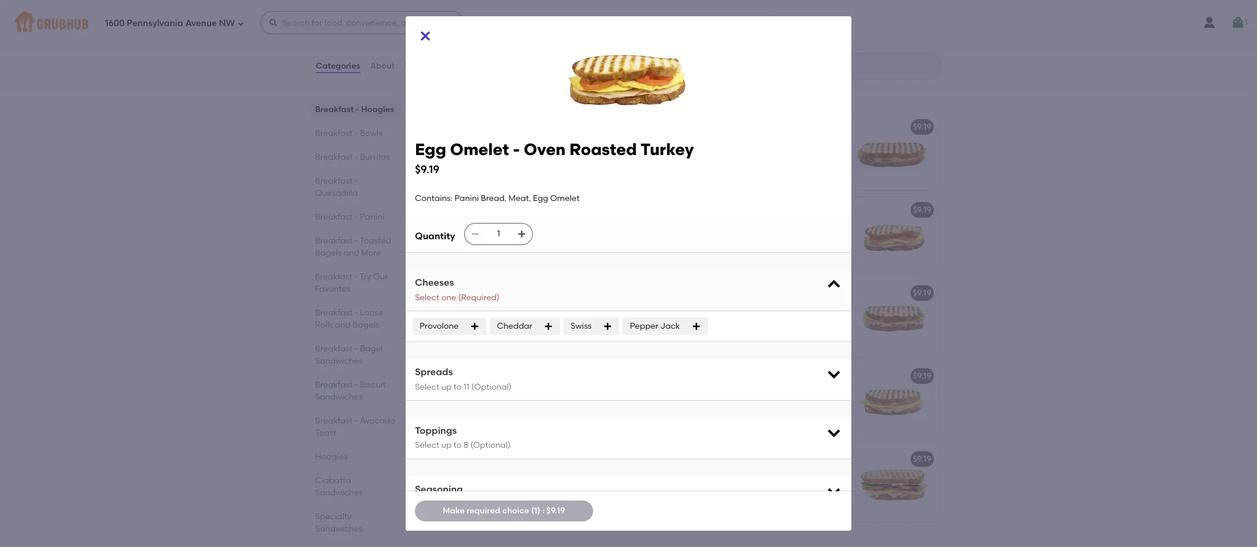 Task type: locate. For each thing, give the bounding box(es) containing it.
breakfast inside "breakfast - quesadilla"
[[315, 176, 353, 186]]

egg inside contains: pepper jack, panini bread, creamy chipotle, applewood smoked bacon, salsa, egg omelet
[[521, 411, 537, 421]]

breakfast for breakfast - toasted bagels and more
[[315, 236, 353, 246]]

toast
[[315, 428, 337, 438]]

select for cheeses
[[415, 293, 440, 302]]

to inside spreads select up to 11 (optional)
[[454, 382, 462, 392]]

omelet inside contains: panini bread, applewood smoked bacon, egg omelet
[[513, 150, 543, 160]]

1 horizontal spatial ranch
[[860, 454, 885, 464]]

2 horizontal spatial pepper
[[733, 387, 761, 397]]

9 breakfast from the top
[[315, 344, 353, 354]]

0 horizontal spatial hoagies
[[315, 452, 348, 462]]

2 sandwiches from the top
[[315, 392, 363, 402]]

up inside spreads select up to 11 (optional)
[[442, 382, 452, 392]]

breakfast - bowls
[[315, 128, 383, 138]]

tomato, down veggie
[[433, 494, 465, 504]]

breakfast inside breakfast - avocado toast
[[315, 416, 353, 426]]

select down the spreads
[[415, 382, 440, 392]]

0 vertical spatial to
[[454, 382, 462, 392]]

2 breakfast from the top
[[315, 128, 353, 138]]

omelet, inside contains: fresh salsa, egg omelet, tortilla, oven roasted turkey
[[538, 14, 569, 24]]

- inside breakfast - try our favorites
[[355, 272, 358, 282]]

contains: inside the contains: provolone, panini bread, ranch dressing, meat, tomato, spinach, applewood smoked bacon, egg omelet
[[693, 470, 731, 480]]

1 horizontal spatial style
[[765, 454, 785, 464]]

turkey
[[520, 26, 546, 36], [641, 139, 694, 159], [545, 288, 571, 298], [558, 454, 584, 464], [787, 454, 812, 464]]

bagels inside the 'breakfast - loose rolls and bagels'
[[353, 320, 379, 330]]

sandwiches
[[315, 356, 363, 366], [315, 392, 363, 402], [315, 488, 363, 498], [315, 524, 363, 534]]

bread, inside contains: pepper jack, panini bread, applewood smoked bacon, jalapenos, egg omelet
[[813, 387, 839, 397]]

1 vertical spatial omelet,
[[804, 304, 835, 314]]

pepper up chipotle,
[[472, 387, 501, 397]]

breakfast for breakfast - biscuit sandwiches
[[315, 380, 353, 390]]

tomato, down egg omelet - cali style turkey and bacon ranch
[[782, 482, 815, 492]]

svg image for swiss
[[604, 322, 613, 331]]

bagels
[[315, 248, 342, 258], [353, 320, 379, 330]]

0 vertical spatial (optional)
[[472, 382, 512, 392]]

select inside cheeses select one (required)
[[415, 293, 440, 302]]

1 horizontal spatial tomato,
[[782, 482, 815, 492]]

0 vertical spatial hoagies
[[361, 105, 394, 114]]

(1)
[[531, 506, 541, 516]]

turkey for egg omelet - cali style turkey and bacon ranch
[[787, 454, 812, 464]]

breakfast inside 'breakfast - toasted bagels and more'
[[315, 236, 353, 246]]

panini inside contains: panini bread, egg omelet, sausage patty
[[733, 304, 757, 314]]

loose
[[360, 308, 383, 318]]

contains: panini bread, applewood smoked bacon, egg omelet button
[[426, 114, 679, 190]]

2 jack, from the left
[[763, 387, 785, 397]]

spinach, down 'dressing,'
[[693, 494, 727, 504]]

reviews
[[405, 61, 437, 71]]

egg inside the contains: provolone, panini bread, ranch dressing, meat, tomato, spinach, applewood smoked bacon, egg omelet
[[693, 506, 708, 516]]

2 cali from the left
[[747, 454, 763, 464]]

meat, down provolone, in the bottom of the page
[[758, 482, 780, 492]]

tomato,
[[782, 482, 815, 492], [433, 494, 465, 504]]

oven inside contains: fresh salsa, egg omelet, tortilla, oven roasted turkey
[[463, 26, 484, 36]]

contains: inside contains: fresh salsa, egg omelet, tortilla, oven roasted turkey
[[433, 14, 470, 24]]

breakfast up rolls
[[315, 308, 353, 318]]

1 horizontal spatial bagels
[[353, 320, 379, 330]]

toasted
[[360, 236, 392, 246]]

breakfast up breakfast - burritos
[[315, 128, 353, 138]]

breakfast up the favorites
[[315, 272, 353, 282]]

breakfast down breakfast - bowls
[[315, 152, 353, 162]]

quantity
[[415, 230, 455, 241]]

bagels inside 'breakfast - toasted bagels and more'
[[315, 248, 342, 258]]

hoagies up ciabatta
[[315, 452, 348, 462]]

svg image
[[544, 322, 554, 331], [604, 322, 613, 331], [692, 322, 701, 331], [826, 424, 843, 441]]

up inside 'toppings select up to 8 (optional)'
[[442, 440, 452, 450]]

0 vertical spatial tomato,
[[782, 482, 815, 492]]

2 horizontal spatial oven
[[524, 139, 566, 159]]

spinach, inside the contains: provolone, panini bread, ranch dressing, meat, tomato, spinach, applewood smoked bacon, egg omelet
[[693, 494, 727, 504]]

spinach, inside 'contains: cheddar, panini bread, veggie cream cheese, meat, tomato, spinach, applewood smoked bacon, egg omelet'
[[467, 494, 501, 504]]

breakfast - quesadilla tab
[[315, 175, 397, 199]]

omelet inside contains: pepper jack, panini bread, creamy chipotle, applewood smoked bacon, salsa, egg omelet
[[539, 411, 568, 421]]

contains: panini bread, applewood smoked bacon, egg omelet
[[433, 138, 572, 160]]

roasted for egg omelet - oven roasted turkey
[[510, 288, 543, 298]]

panini inside contains: panini bread, applewood smoked bacon, egg omelet
[[472, 138, 497, 148]]

cali up cheddar,
[[487, 454, 503, 464]]

sandwiches inside 'tab'
[[315, 488, 363, 498]]

11 breakfast from the top
[[315, 416, 353, 426]]

egg omelet - cali style cheesy turkey and bacon
[[433, 454, 629, 464]]

2 style from the left
[[765, 454, 785, 464]]

0 vertical spatial up
[[442, 382, 452, 392]]

6 breakfast from the top
[[315, 236, 353, 246]]

2 vertical spatial contains: panini bread, meat, egg omelet
[[433, 304, 566, 326]]

2 horizontal spatial bacon
[[832, 454, 858, 464]]

2 up from the top
[[442, 440, 452, 450]]

0 horizontal spatial jack,
[[503, 387, 524, 397]]

breakfast up quesadilla
[[315, 176, 353, 186]]

1600 pennsylvania avenue nw
[[105, 18, 235, 28]]

breakfast - biscuit sandwiches tab
[[315, 379, 397, 403]]

contains: panini bread, meat, egg omelet inside button
[[433, 221, 566, 243]]

1 breakfast from the top
[[315, 105, 354, 114]]

$9.19 for egg omelet - honey smoked turkey image
[[914, 205, 932, 215]]

1 style from the left
[[505, 454, 525, 464]]

bagels down loose at the bottom left of page
[[353, 320, 379, 330]]

ciabatta
[[315, 476, 351, 486]]

hoagies inside tab
[[315, 452, 348, 462]]

1 horizontal spatial spinach,
[[693, 494, 727, 504]]

make
[[443, 506, 465, 516]]

more
[[361, 248, 381, 258]]

cali for cheddar,
[[487, 454, 503, 464]]

(optional) inside spreads select up to 11 (optional)
[[472, 382, 512, 392]]

0 horizontal spatial omelet,
[[538, 14, 569, 24]]

egg omelet - spicy bacon image
[[852, 363, 939, 439]]

provolone,
[[733, 470, 774, 480]]

make required choice (1) : $9.19
[[443, 506, 565, 516]]

2 vertical spatial oven
[[487, 288, 508, 298]]

egg omelet - spicy turkey & egg image
[[592, 0, 679, 65]]

(optional) inside 'toppings select up to 8 (optional)'
[[471, 440, 511, 450]]

0 vertical spatial salsa,
[[495, 14, 519, 24]]

chipotle,
[[466, 399, 502, 409]]

egg omelet - oven roasted turkey $9.19
[[415, 139, 694, 176]]

1 vertical spatial hoagies
[[315, 452, 348, 462]]

favorites
[[315, 284, 351, 294]]

turkey inside egg omelet - oven roasted turkey $9.19
[[641, 139, 694, 159]]

sandwiches up breakfast - avocado toast
[[315, 392, 363, 402]]

1 select from the top
[[415, 293, 440, 302]]

up
[[442, 382, 452, 392], [442, 440, 452, 450]]

salsa, right the fresh
[[495, 14, 519, 24]]

8 breakfast from the top
[[315, 308, 353, 318]]

1 vertical spatial contains: panini bread, meat, egg omelet
[[433, 221, 566, 243]]

7 breakfast from the top
[[315, 272, 353, 282]]

jack,
[[503, 387, 524, 397], [763, 387, 785, 397]]

5 breakfast from the top
[[315, 212, 353, 222]]

1 vertical spatial bagels
[[353, 320, 379, 330]]

0 vertical spatial select
[[415, 293, 440, 302]]

1 vertical spatial salsa,
[[496, 411, 520, 421]]

1 spinach, from the left
[[467, 494, 501, 504]]

sandwiches inside breakfast - biscuit sandwiches
[[315, 392, 363, 402]]

select down toppings
[[415, 440, 440, 450]]

1 to from the top
[[454, 382, 462, 392]]

1 up from the top
[[442, 382, 452, 392]]

sandwiches inside breakfast - bagel sandwiches
[[315, 356, 363, 366]]

breakfast - loose rolls and bagels tab
[[315, 307, 397, 331]]

contains: panini bread, meat, egg omelet
[[415, 193, 580, 203], [433, 221, 566, 243], [433, 304, 566, 326]]

select inside spreads select up to 11 (optional)
[[415, 382, 440, 392]]

panini inside contains: pepper jack, panini bread, applewood smoked bacon, jalapenos, egg omelet
[[787, 387, 811, 397]]

jack, for bacon,
[[763, 387, 785, 397]]

4 breakfast from the top
[[315, 176, 353, 186]]

(optional) right 8
[[471, 440, 511, 450]]

0 vertical spatial omelet,
[[538, 14, 569, 24]]

bacon,
[[467, 150, 494, 160], [774, 399, 802, 409], [467, 411, 494, 421], [810, 494, 838, 504], [467, 506, 494, 516]]

0 vertical spatial contains: panini bread, meat, egg omelet
[[415, 193, 580, 203]]

contains: inside contains: panini bread, meat, egg omelet button
[[433, 221, 470, 231]]

cream
[[462, 482, 489, 492]]

egg omelet - applewood smoked bacon image
[[592, 114, 679, 190]]

hoagies
[[361, 105, 394, 114], [315, 452, 348, 462]]

style up provolone, in the bottom of the page
[[765, 454, 785, 464]]

jack, inside contains: pepper jack, panini bread, creamy chipotle, applewood smoked bacon, salsa, egg omelet
[[503, 387, 524, 397]]

2 vertical spatial roasted
[[510, 288, 543, 298]]

select down cheeses
[[415, 293, 440, 302]]

required
[[467, 506, 501, 516]]

10 breakfast from the top
[[315, 380, 353, 390]]

2 select from the top
[[415, 382, 440, 392]]

avocado
[[360, 416, 396, 426]]

spinach,
[[467, 494, 501, 504], [693, 494, 727, 504]]

egg inside contains: panini bread, applewood smoked bacon, egg omelet
[[496, 150, 511, 160]]

oven for egg omelet - oven roasted turkey $9.19
[[524, 139, 566, 159]]

1 vertical spatial (optional)
[[471, 440, 511, 450]]

svg image
[[1232, 16, 1246, 30], [269, 18, 278, 27], [237, 20, 244, 27], [419, 29, 433, 43], [471, 230, 480, 239], [518, 230, 527, 239], [826, 277, 843, 293], [471, 322, 480, 331], [826, 366, 843, 382], [826, 483, 843, 499]]

(optional)
[[472, 382, 512, 392], [471, 440, 511, 450]]

meat, right input item quantity number field
[[526, 221, 549, 231]]

ciabatta sandwiches tab
[[315, 474, 397, 499]]

breakfast - bowls tab
[[315, 127, 397, 139]]

omelet, for contains: panini bread, egg omelet, sausage patty
[[804, 304, 835, 314]]

contains: fresh salsa, egg omelet, tortilla, oven roasted turkey
[[433, 14, 569, 36]]

1 vertical spatial tomato,
[[433, 494, 465, 504]]

pepper jack
[[630, 321, 680, 331]]

meat, inside the contains: provolone, panini bread, ranch dressing, meat, tomato, spinach, applewood smoked bacon, egg omelet
[[758, 482, 780, 492]]

1 cali from the left
[[487, 454, 503, 464]]

breakfast inside breakfast - bagel sandwiches
[[315, 344, 353, 354]]

1 vertical spatial up
[[442, 440, 452, 450]]

bagel
[[360, 344, 383, 354]]

1 horizontal spatial cali
[[747, 454, 763, 464]]

$9.19 inside egg omelet - oven roasted turkey $9.19
[[415, 162, 440, 176]]

0 horizontal spatial style
[[505, 454, 525, 464]]

1 horizontal spatial jack,
[[763, 387, 785, 397]]

salsa, down chipotle,
[[496, 411, 520, 421]]

breakfast - panini
[[315, 212, 385, 222]]

$9.19
[[914, 122, 932, 132], [415, 162, 440, 176], [914, 205, 932, 215], [914, 288, 932, 298], [914, 371, 932, 381], [653, 454, 672, 464], [914, 454, 932, 464], [547, 506, 565, 516]]

breakfast up breakfast - bowls
[[315, 105, 354, 114]]

omelet inside contains: pepper jack, panini bread, applewood smoked bacon, jalapenos, egg omelet
[[756, 411, 785, 421]]

breakfast - try our favorites tab
[[315, 271, 397, 295]]

svg image for pepper jack
[[692, 322, 701, 331]]

pepper for contains: pepper jack, panini bread, applewood smoked bacon, jalapenos, egg omelet
[[733, 387, 761, 397]]

2 to from the top
[[454, 440, 462, 450]]

smoked inside contains: pepper jack, panini bread, applewood smoked bacon, jalapenos, egg omelet
[[740, 399, 772, 409]]

1 vertical spatial ranch
[[693, 482, 718, 492]]

cheesy
[[527, 454, 556, 464]]

0 horizontal spatial bagels
[[315, 248, 342, 258]]

toppings
[[415, 425, 457, 436]]

breakfast
[[315, 105, 354, 114], [315, 128, 353, 138], [315, 152, 353, 162], [315, 176, 353, 186], [315, 212, 353, 222], [315, 236, 353, 246], [315, 272, 353, 282], [315, 308, 353, 318], [315, 344, 353, 354], [315, 380, 353, 390], [315, 416, 353, 426]]

0 horizontal spatial pepper
[[472, 387, 501, 397]]

hoagies inside tab
[[361, 105, 394, 114]]

oven for egg omelet - oven roasted turkey
[[487, 288, 508, 298]]

salsa,
[[495, 14, 519, 24], [496, 411, 520, 421]]

0 vertical spatial oven
[[463, 26, 484, 36]]

svg image right jack
[[692, 322, 701, 331]]

0 vertical spatial bagels
[[315, 248, 342, 258]]

2 spinach, from the left
[[693, 494, 727, 504]]

egg inside contains: fresh salsa, egg omelet, tortilla, oven roasted turkey
[[521, 14, 536, 24]]

bagels up the favorites
[[315, 248, 342, 258]]

1 vertical spatial select
[[415, 382, 440, 392]]

roasted inside contains: fresh salsa, egg omelet, tortilla, oven roasted turkey
[[486, 26, 519, 36]]

3 select from the top
[[415, 440, 440, 450]]

meat, up (1)
[[525, 482, 548, 492]]

egg omelet - southwest chipotle bacon image
[[592, 363, 679, 439]]

to inside 'toppings select up to 8 (optional)'
[[454, 440, 462, 450]]

breakfast down breakfast - panini
[[315, 236, 353, 246]]

1 vertical spatial to
[[454, 440, 462, 450]]

style left "cheesy"
[[505, 454, 525, 464]]

breakfast down breakfast - bagel sandwiches
[[315, 380, 353, 390]]

pepper left jack
[[630, 321, 659, 331]]

$9.19 for the egg omelet - cali style cheesy turkey and bacon image on the bottom
[[653, 454, 672, 464]]

0 horizontal spatial tomato,
[[433, 494, 465, 504]]

1 vertical spatial roasted
[[570, 139, 637, 159]]

sausage
[[693, 316, 727, 326]]

pepper up the jalapenos,
[[733, 387, 761, 397]]

sandwiches down specialty
[[315, 524, 363, 534]]

jack, inside contains: pepper jack, panini bread, applewood smoked bacon, jalapenos, egg omelet
[[763, 387, 785, 397]]

egg omelet - cali style turkey and bacon ranch image
[[852, 446, 939, 522]]

breakfast for breakfast - panini
[[315, 212, 353, 222]]

breakfast - loose rolls and bagels
[[315, 308, 383, 330]]

breakfast - hoagies tab
[[315, 103, 397, 116]]

1600
[[105, 18, 125, 28]]

svg image left swiss
[[544, 322, 554, 331]]

$9.19 inside button
[[914, 205, 932, 215]]

sandwiches down ciabatta
[[315, 488, 363, 498]]

(optional) for toppings
[[471, 440, 511, 450]]

- inside 'breakfast - toasted bagels and more'
[[355, 236, 358, 246]]

1
[[1246, 17, 1249, 27]]

breakfast - try our favorites
[[315, 272, 389, 294]]

contains: inside contains: pepper jack, panini bread, creamy chipotle, applewood smoked bacon, salsa, egg omelet
[[433, 387, 470, 397]]

hoagies up bowls
[[361, 105, 394, 114]]

cali up provolone, in the bottom of the page
[[747, 454, 763, 464]]

bread, inside contains: panini bread, egg omelet, sausage patty
[[759, 304, 785, 314]]

spreads select up to 11 (optional)
[[415, 366, 512, 392]]

breakfast inside breakfast - biscuit sandwiches
[[315, 380, 353, 390]]

specialty sandwiches
[[315, 512, 363, 534]]

breakfast down quesadilla
[[315, 212, 353, 222]]

egg omelet - oven roasted turkey image
[[592, 280, 679, 356]]

sandwiches up breakfast - biscuit sandwiches on the left bottom of the page
[[315, 356, 363, 366]]

pepper inside contains: pepper jack, panini bread, creamy chipotle, applewood smoked bacon, salsa, egg omelet
[[472, 387, 501, 397]]

svg image right swiss
[[604, 322, 613, 331]]

(optional) up chipotle,
[[472, 382, 512, 392]]

panini
[[472, 138, 497, 148], [733, 138, 757, 148], [455, 193, 479, 203], [360, 212, 385, 222], [472, 221, 497, 231], [472, 304, 497, 314], [733, 304, 757, 314], [526, 387, 551, 397], [787, 387, 811, 397], [511, 470, 536, 480], [776, 470, 800, 480]]

style
[[505, 454, 525, 464], [765, 454, 785, 464]]

oven inside egg omelet - oven roasted turkey $9.19
[[524, 139, 566, 159]]

panini inside contains: pepper jack, panini bread, creamy chipotle, applewood smoked bacon, salsa, egg omelet
[[526, 387, 551, 397]]

roasted
[[486, 26, 519, 36], [570, 139, 637, 159], [510, 288, 543, 298]]

0 horizontal spatial oven
[[463, 26, 484, 36]]

smoked
[[433, 150, 465, 160], [740, 399, 772, 409], [433, 411, 465, 421], [776, 494, 808, 504], [433, 506, 465, 516]]

up up creamy
[[442, 382, 452, 392]]

applewood inside the contains: provolone, panini bread, ranch dressing, meat, tomato, spinach, applewood smoked bacon, egg omelet
[[729, 494, 774, 504]]

applewood
[[526, 138, 572, 148], [504, 399, 549, 409], [693, 399, 738, 409], [503, 494, 549, 504], [729, 494, 774, 504]]

breakfast - bagel sandwiches
[[315, 344, 383, 366]]

1 horizontal spatial hoagies
[[361, 105, 394, 114]]

1 horizontal spatial oven
[[487, 288, 508, 298]]

to left 11
[[454, 382, 462, 392]]

breakfast inside breakfast - try our favorites
[[315, 272, 353, 282]]

cheese,
[[491, 482, 523, 492]]

breakfast for breakfast - burritos
[[315, 152, 353, 162]]

- inside "breakfast - quesadilla"
[[355, 176, 358, 186]]

breakfast - biscuit sandwiches
[[315, 380, 386, 402]]

omelet, inside contains: panini bread, egg omelet, sausage patty
[[804, 304, 835, 314]]

1 vertical spatial oven
[[524, 139, 566, 159]]

breakfast - quesadilla
[[315, 176, 358, 198]]

-
[[356, 105, 359, 114], [355, 128, 358, 138], [513, 139, 520, 159], [355, 152, 358, 162], [355, 176, 358, 186], [355, 212, 358, 222], [355, 236, 358, 246], [355, 272, 358, 282], [481, 288, 485, 298], [355, 308, 358, 318], [355, 344, 358, 354], [481, 371, 485, 381], [355, 380, 358, 390], [355, 416, 358, 426], [481, 454, 485, 464], [742, 454, 745, 464]]

1 horizontal spatial omelet,
[[804, 304, 835, 314]]

0 horizontal spatial cali
[[487, 454, 503, 464]]

(optional) for spreads
[[472, 382, 512, 392]]

1 sandwiches from the top
[[315, 356, 363, 366]]

select inside 'toppings select up to 8 (optional)'
[[415, 440, 440, 450]]

3 breakfast from the top
[[315, 152, 353, 162]]

egg omelet - honey smoked turkey image
[[852, 197, 939, 273]]

avenue
[[185, 18, 217, 28]]

rolls
[[315, 320, 333, 330]]

categories
[[316, 61, 360, 71]]

egg omelet - oven roasted turkey
[[433, 288, 571, 298]]

2 vertical spatial select
[[415, 440, 440, 450]]

roasted inside egg omelet - oven roasted turkey $9.19
[[570, 139, 637, 159]]

pepper
[[630, 321, 659, 331], [472, 387, 501, 397], [733, 387, 761, 397]]

breakfast inside the 'breakfast - loose rolls and bagels'
[[315, 308, 353, 318]]

1 jack, from the left
[[503, 387, 524, 397]]

0 vertical spatial roasted
[[486, 26, 519, 36]]

breakfast down rolls
[[315, 344, 353, 354]]

oven
[[463, 26, 484, 36], [524, 139, 566, 159], [487, 288, 508, 298]]

breakfast for breakfast - loose rolls and bagels
[[315, 308, 353, 318]]

egg inside contains: panini bread, egg omelet, sausage patty
[[787, 304, 802, 314]]

3 sandwiches from the top
[[315, 488, 363, 498]]

bacon, inside contains: pepper jack, panini bread, creamy chipotle, applewood smoked bacon, salsa, egg omelet
[[467, 411, 494, 421]]

bacon
[[567, 371, 592, 381], [603, 454, 629, 464], [832, 454, 858, 464]]

up down toppings
[[442, 440, 452, 450]]

0 horizontal spatial ranch
[[693, 482, 718, 492]]

breakfast up toast
[[315, 416, 353, 426]]

cali
[[487, 454, 503, 464], [747, 454, 763, 464]]

bread,
[[499, 138, 524, 148], [759, 138, 785, 148], [481, 193, 507, 203], [499, 221, 524, 231], [499, 304, 524, 314], [759, 304, 785, 314], [553, 387, 578, 397], [813, 387, 839, 397], [538, 470, 563, 480], [802, 470, 828, 480]]

spinach, up required
[[467, 494, 501, 504]]

0 horizontal spatial spinach,
[[467, 494, 501, 504]]

contains: inside contains: pepper jack, panini bread, applewood smoked bacon, jalapenos, egg omelet
[[693, 387, 731, 397]]

to left 8
[[454, 440, 462, 450]]



Task type: vqa. For each thing, say whether or not it's contained in the screenshot.
the Rolls
yes



Task type: describe. For each thing, give the bounding box(es) containing it.
to for toppings
[[454, 440, 462, 450]]

contains: inside 'contains: cheddar, panini bread, veggie cream cheese, meat, tomato, spinach, applewood smoked bacon, egg omelet'
[[433, 470, 470, 480]]

egg omelet - ham image
[[592, 197, 679, 273]]

contains: pepper jack, panini bread, applewood smoked bacon, jalapenos, egg omelet
[[693, 387, 839, 421]]

contains: inside contains: panini bread, egg omelet, sausage patty
[[693, 304, 731, 314]]

egg inside 'contains: cheddar, panini bread, veggie cream cheese, meat, tomato, spinach, applewood smoked bacon, egg omelet'
[[496, 506, 511, 516]]

cheeses select one (required)
[[415, 277, 500, 302]]

ciabatta sandwiches
[[315, 476, 363, 498]]

main navigation navigation
[[0, 0, 1258, 45]]

1 horizontal spatial bacon
[[603, 454, 629, 464]]

turkey for egg omelet - oven roasted turkey $9.19
[[641, 139, 694, 159]]

nw
[[219, 18, 235, 28]]

veggie
[[433, 482, 460, 492]]

quesadilla
[[315, 188, 358, 198]]

contains: panini bread, meat, egg omelet for 'egg omelet - oven roasted turkey' image
[[433, 304, 566, 326]]

swiss
[[571, 321, 592, 331]]

egg inside egg omelet - oven roasted turkey $9.19
[[415, 139, 447, 159]]

breakfast - avocado toast tab
[[315, 415, 397, 439]]

bacon, inside the contains: provolone, panini bread, ranch dressing, meat, tomato, spinach, applewood smoked bacon, egg omelet
[[810, 494, 838, 504]]

try
[[360, 272, 372, 282]]

breakfast for breakfast - bagel sandwiches
[[315, 344, 353, 354]]

style for provolone,
[[765, 454, 785, 464]]

$9.19 for egg omelet - egg image
[[914, 122, 932, 132]]

roasted for egg omelet - oven roasted turkey $9.19
[[570, 139, 637, 159]]

provolone
[[420, 321, 459, 331]]

breakfast - toasted bagels and more
[[315, 236, 392, 258]]

tortilla,
[[433, 26, 461, 36]]

burritos
[[360, 152, 390, 162]]

smoked inside contains: pepper jack, panini bread, creamy chipotle, applewood smoked bacon, salsa, egg omelet
[[433, 411, 465, 421]]

chipotle
[[530, 371, 565, 381]]

svg image up egg omelet - cali style turkey and bacon ranch
[[826, 424, 843, 441]]

cali for provolone,
[[747, 454, 763, 464]]

contains: fresh salsa, egg omelet, tortilla, oven roasted turkey button
[[426, 0, 679, 65]]

pennsylvania
[[127, 18, 183, 28]]

bowls
[[360, 128, 383, 138]]

about
[[370, 61, 395, 71]]

bread, inside contains: panini bread, applewood smoked bacon, egg omelet
[[499, 138, 524, 148]]

egg omelet - egg image
[[852, 114, 939, 190]]

biscuit
[[360, 380, 386, 390]]

breakfast for breakfast - avocado toast
[[315, 416, 353, 426]]

panini inside tab
[[360, 212, 385, 222]]

panini inside the contains: provolone, panini bread, ranch dressing, meat, tomato, spinach, applewood smoked bacon, egg omelet
[[776, 470, 800, 480]]

breakfast - burritos
[[315, 152, 390, 162]]

panini inside 'contains: cheddar, panini bread, veggie cream cheese, meat, tomato, spinach, applewood smoked bacon, egg omelet'
[[511, 470, 536, 480]]

egg omelet - southwest chipotle bacon
[[433, 371, 592, 381]]

jalapenos,
[[693, 411, 737, 421]]

breakfast for breakfast - hoagies
[[315, 105, 354, 114]]

turkey inside contains: fresh salsa, egg omelet, tortilla, oven roasted turkey
[[520, 26, 546, 36]]

one
[[442, 293, 457, 302]]

southwest
[[487, 371, 529, 381]]

cheddar
[[497, 321, 533, 331]]

Input item quantity number field
[[486, 224, 512, 245]]

breakfast - avocado toast
[[315, 416, 396, 438]]

about button
[[370, 45, 396, 87]]

specialty
[[315, 512, 352, 522]]

bread, inside 'contains: cheddar, panini bread, veggie cream cheese, meat, tomato, spinach, applewood smoked bacon, egg omelet'
[[538, 470, 563, 480]]

applewood inside contains: pepper jack, panini bread, creamy chipotle, applewood smoked bacon, salsa, egg omelet
[[504, 399, 549, 409]]

1 button
[[1232, 12, 1249, 33]]

meat, inside 'contains: cheddar, panini bread, veggie cream cheese, meat, tomato, spinach, applewood smoked bacon, egg omelet'
[[525, 482, 548, 492]]

turkey for egg omelet - oven roasted turkey
[[545, 288, 571, 298]]

contains: panini bread, meat, egg omelet button
[[426, 197, 679, 273]]

bread, inside the contains: provolone, panini bread, ranch dressing, meat, tomato, spinach, applewood smoked bacon, egg omelet
[[802, 470, 828, 480]]

salsa, inside contains: fresh salsa, egg omelet, tortilla, oven roasted turkey
[[495, 14, 519, 24]]

- inside the 'breakfast - loose rolls and bagels'
[[355, 308, 358, 318]]

meat, up cheddar at the left
[[526, 304, 549, 314]]

(required)
[[459, 293, 500, 302]]

omelet inside the contains: provolone, panini bread, ranch dressing, meat, tomato, spinach, applewood smoked bacon, egg omelet
[[710, 506, 740, 516]]

applewood inside contains: panini bread, applewood smoked bacon, egg omelet
[[526, 138, 572, 148]]

and inside the 'breakfast - loose rolls and bagels'
[[335, 320, 351, 330]]

our
[[374, 272, 389, 282]]

jack, for applewood
[[503, 387, 524, 397]]

smoked inside 'contains: cheddar, panini bread, veggie cream cheese, meat, tomato, spinach, applewood smoked bacon, egg omelet'
[[433, 506, 465, 516]]

contains: provolone, panini bread, ranch dressing, meat, tomato, spinach, applewood smoked bacon, egg omelet
[[693, 470, 838, 516]]

dressing,
[[720, 482, 756, 492]]

egg omelet - cali style turkey and bacon ranch
[[693, 454, 885, 464]]

egg omelet - sausage patty image
[[852, 280, 939, 356]]

choice
[[503, 506, 530, 516]]

and inside 'breakfast - toasted bagels and more'
[[344, 248, 359, 258]]

breakfast for breakfast - bowls
[[315, 128, 353, 138]]

tomato, inside 'contains: cheddar, panini bread, veggie cream cheese, meat, tomato, spinach, applewood smoked bacon, egg omelet'
[[433, 494, 465, 504]]

11
[[464, 382, 470, 392]]

- inside egg omelet - oven roasted turkey $9.19
[[513, 139, 520, 159]]

- inside breakfast - biscuit sandwiches
[[355, 380, 358, 390]]

breakfast - bagel sandwiches tab
[[315, 343, 397, 367]]

up for toppings
[[442, 440, 452, 450]]

- inside breakfast - bagel sandwiches
[[355, 344, 358, 354]]

0 vertical spatial ranch
[[860, 454, 885, 464]]

select for spreads
[[415, 382, 440, 392]]

breakfast for breakfast - try our favorites
[[315, 272, 353, 282]]

reviews button
[[404, 45, 438, 87]]

meat, up input item quantity number field
[[509, 193, 531, 203]]

bacon, inside 'contains: cheddar, panini bread, veggie cream cheese, meat, tomato, spinach, applewood smoked bacon, egg omelet'
[[467, 506, 494, 516]]

breakfast - toasted bagels and more tab
[[315, 235, 397, 259]]

contains: inside contains: panini bread, applewood smoked bacon, egg omelet
[[433, 138, 470, 148]]

select for toppings
[[415, 440, 440, 450]]

svg image inside the 1 button
[[1232, 16, 1246, 30]]

creamy
[[433, 399, 464, 409]]

contains: cheddar, panini bread, veggie cream cheese, meat, tomato, spinach, applewood smoked bacon, egg omelet
[[433, 470, 563, 516]]

patty
[[729, 316, 750, 326]]

svg image for cheddar
[[544, 322, 554, 331]]

hoagies tab
[[315, 451, 397, 463]]

$9.19 for egg omelet - cali style turkey and bacon ranch image
[[914, 454, 932, 464]]

seasoning
[[415, 484, 463, 495]]

style for cheddar,
[[505, 454, 525, 464]]

bread, inside contains: pepper jack, panini bread, creamy chipotle, applewood smoked bacon, salsa, egg omelet
[[553, 387, 578, 397]]

toppings select up to 8 (optional)
[[415, 425, 511, 450]]

breakfast for breakfast - quesadilla
[[315, 176, 353, 186]]

1 horizontal spatial pepper
[[630, 321, 659, 331]]

egg inside contains: pepper jack, panini bread, applewood smoked bacon, jalapenos, egg omelet
[[739, 411, 754, 421]]

up for spreads
[[442, 382, 452, 392]]

breakfast - hoagies
[[315, 105, 394, 114]]

to for spreads
[[454, 382, 462, 392]]

bacon, inside contains: panini bread, applewood smoked bacon, egg omelet
[[467, 150, 494, 160]]

omelet, for contains: fresh salsa, egg omelet, tortilla, oven roasted turkey
[[538, 14, 569, 24]]

$9.19 for egg omelet - spicy bacon image at the bottom of the page
[[914, 371, 932, 381]]

egg omelet - cali style cheesy turkey and bacon image
[[592, 446, 679, 522]]

cheeses
[[415, 277, 454, 288]]

ranch inside the contains: provolone, panini bread, ranch dressing, meat, tomato, spinach, applewood smoked bacon, egg omelet
[[693, 482, 718, 492]]

contains: pepper jack, panini bread, creamy chipotle, applewood smoked bacon, salsa, egg omelet
[[433, 387, 578, 421]]

- inside breakfast - avocado toast
[[355, 416, 358, 426]]

0 horizontal spatial bacon
[[567, 371, 592, 381]]

breakfast - panini tab
[[315, 211, 397, 223]]

:
[[543, 506, 545, 516]]

fresh
[[472, 14, 493, 24]]

categories button
[[315, 45, 361, 87]]

omelet inside 'contains: cheddar, panini bread, veggie cream cheese, meat, tomato, spinach, applewood smoked bacon, egg omelet'
[[513, 506, 543, 516]]

jack
[[661, 321, 680, 331]]

8
[[464, 440, 469, 450]]

applewood inside 'contains: cheddar, panini bread, veggie cream cheese, meat, tomato, spinach, applewood smoked bacon, egg omelet'
[[503, 494, 549, 504]]

tomato, inside the contains: provolone, panini bread, ranch dressing, meat, tomato, spinach, applewood smoked bacon, egg omelet
[[782, 482, 815, 492]]

breakfast - burritos tab
[[315, 151, 397, 163]]

contains: panini bread, meat, egg omelet for egg omelet - ham image
[[433, 221, 566, 243]]

smoked inside contains: panini bread, applewood smoked bacon, egg omelet
[[433, 150, 465, 160]]

smoked inside the contains: provolone, panini bread, ranch dressing, meat, tomato, spinach, applewood smoked bacon, egg omelet
[[776, 494, 808, 504]]

omelet inside egg omelet - oven roasted turkey $9.19
[[450, 139, 509, 159]]

4 sandwiches from the top
[[315, 524, 363, 534]]

salsa, inside contains: pepper jack, panini bread, creamy chipotle, applewood smoked bacon, salsa, egg omelet
[[496, 411, 520, 421]]

applewood inside contains: pepper jack, panini bread, applewood smoked bacon, jalapenos, egg omelet
[[693, 399, 738, 409]]

specialty sandwiches tab
[[315, 511, 397, 535]]

cheddar,
[[472, 470, 509, 480]]

$9.19 for egg omelet - sausage patty image
[[914, 288, 932, 298]]

$9.19 button
[[686, 197, 939, 273]]

pepper for contains: pepper jack, panini bread, creamy chipotle, applewood smoked bacon, salsa, egg omelet
[[472, 387, 501, 397]]

contains: panini bread, egg omelet, sausage patty
[[693, 304, 835, 326]]

contains: panini bread, egg omelet
[[693, 138, 833, 148]]

spreads
[[415, 366, 453, 378]]

meat, inside contains: panini bread, meat, egg omelet button
[[526, 221, 549, 231]]

bacon, inside contains: pepper jack, panini bread, applewood smoked bacon, jalapenos, egg omelet
[[774, 399, 802, 409]]



